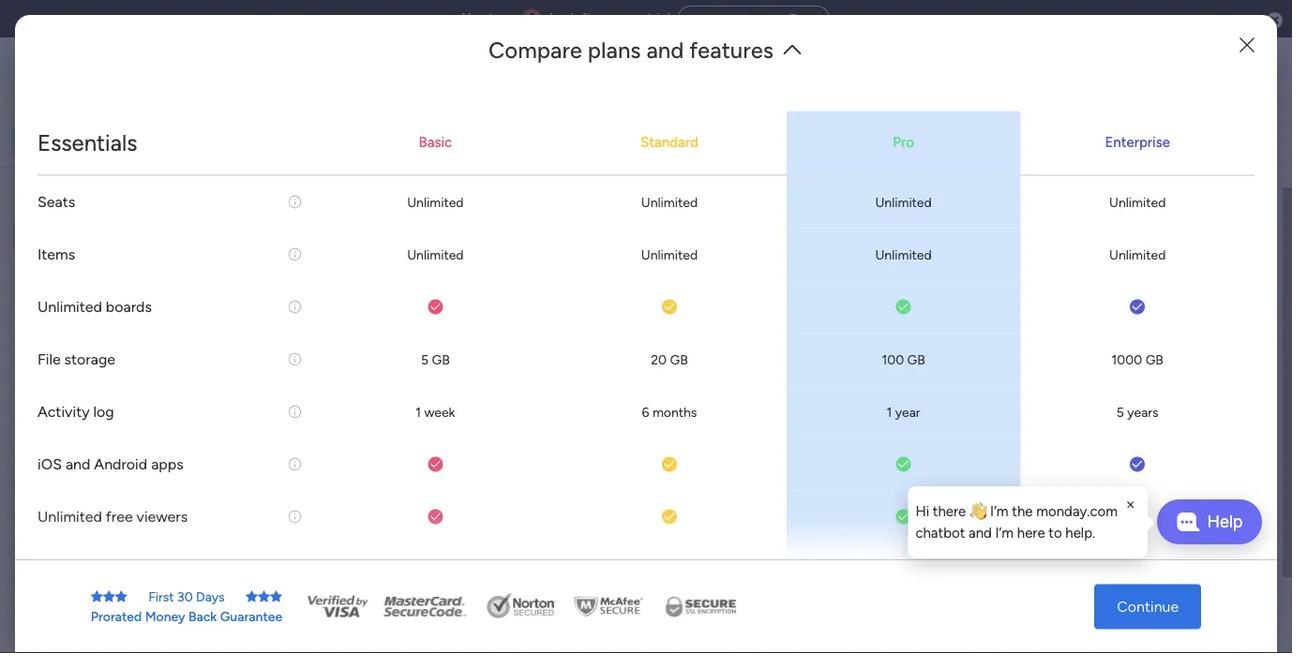 Task type: describe. For each thing, give the bounding box(es) containing it.
gb for 5 gb
[[432, 352, 450, 368]]

chat bot icon image
[[1177, 513, 1200, 532]]

task
[[305, 310, 330, 325]]

free
[[106, 508, 133, 526]]

gb for 1000 gb
[[1146, 352, 1164, 368]]

prorated money back guarantee
[[91, 609, 282, 625]]

apps
[[151, 456, 184, 474]]

activity
[[38, 403, 90, 421]]

0 horizontal spatial help
[[1149, 606, 1183, 625]]

continue button
[[1095, 585, 1202, 630]]

essentials
[[38, 129, 137, 156]]

0 horizontal spatial and
[[66, 456, 90, 474]]

main
[[43, 187, 76, 204]]

5 years
[[1117, 404, 1159, 420]]

week for this week
[[1029, 311, 1057, 326]]

have
[[489, 10, 519, 27]]

1 for 1 week
[[416, 404, 421, 420]]

compare plans and features button
[[474, 31, 819, 69]]

marketing plan
[[784, 311, 871, 327]]

5 gb
[[421, 352, 450, 368]]

my work button
[[11, 126, 202, 156]]

1 vertical spatial items
[[431, 512, 463, 528]]

items
[[38, 246, 75, 263]]

unlimited free viewers
[[38, 508, 188, 526]]

basic
[[419, 134, 452, 151]]

boards
[[106, 298, 152, 316]]

dapulse close image
[[1267, 11, 1283, 30]]

first
[[148, 590, 174, 605]]

this
[[1004, 311, 1026, 326]]

workspace selection element
[[18, 184, 157, 209]]

100
[[882, 352, 904, 368]]

compare plans and features
[[489, 36, 774, 64]]

6 months
[[642, 404, 697, 420]]

you
[[462, 10, 486, 27]]

days
[[196, 590, 225, 605]]

2 star image from the left
[[258, 591, 270, 604]]

there
[[933, 504, 966, 521]]

marketing plan link
[[781, 301, 955, 335]]

1 right task
[[334, 310, 339, 325]]

week for 1 week
[[424, 404, 455, 420]]

1 vertical spatial 0
[[419, 512, 428, 528]]

help.
[[1066, 525, 1096, 542]]

enterprise for remote work
[[1105, 567, 1171, 584]]

upgrade now link
[[678, 5, 830, 32]]

years
[[1128, 404, 1159, 420]]

plans
[[588, 36, 641, 64]]

money
[[145, 609, 185, 625]]

1 horizontal spatial help
[[1208, 512, 1243, 532]]

and inside hi there 👋,  i'm the monday.com chatbot and i'm here to help.
[[969, 525, 992, 542]]

year
[[896, 404, 921, 420]]

workspace image
[[18, 185, 37, 206]]

activity log
[[38, 403, 114, 421]]

upgrade now
[[709, 12, 787, 27]]

item
[[432, 276, 458, 292]]

select product image
[[17, 51, 36, 69]]

day
[[545, 10, 568, 27]]

trial
[[647, 10, 670, 27]]

button padding image
[[1238, 36, 1257, 54]]

plan
[[846, 311, 871, 327]]

on
[[596, 10, 612, 27]]

unlimited boards
[[38, 298, 152, 316]]

compare
[[489, 36, 582, 64]]

100 gb
[[882, 352, 926, 368]]

remote
[[38, 562, 117, 589]]

monday.com
[[1037, 504, 1118, 521]]

ios and android apps
[[38, 456, 184, 474]]

viewers
[[137, 508, 188, 526]]

5 for 5 years
[[1117, 404, 1125, 420]]

1 vertical spatial i'm
[[996, 525, 1014, 542]]

workspace
[[80, 187, 154, 204]]

chatbot
[[916, 525, 966, 542]]

your
[[615, 10, 643, 27]]

1 for 1 year
[[887, 404, 892, 420]]

30
[[177, 590, 193, 605]]

1 week
[[416, 404, 455, 420]]

prorated
[[91, 609, 142, 625]]

pro for essentials
[[893, 134, 914, 151]]

task 1
[[305, 310, 339, 325]]



Task type: vqa. For each thing, say whether or not it's contained in the screenshot.
the 14
no



Task type: locate. For each thing, give the bounding box(es) containing it.
1 year
[[887, 404, 921, 420]]

3 star image from the left
[[270, 591, 282, 604]]

star image up guarantee
[[246, 591, 258, 604]]

months
[[653, 404, 697, 420]]

/
[[363, 575, 371, 598]]

m
[[22, 188, 33, 204]]

verified by visa image
[[305, 593, 371, 621]]

home image
[[17, 99, 36, 118]]

features
[[690, 36, 774, 64]]

star image for 3rd star image from the left
[[270, 591, 282, 604]]

0 items up mastercard secure code image
[[419, 512, 463, 528]]

week
[[1029, 311, 1057, 326], [424, 404, 455, 420]]

and down 👋,
[[969, 525, 992, 542]]

items
[[428, 445, 460, 461], [431, 512, 463, 528]]

0 vertical spatial 0
[[416, 445, 424, 461]]

1 vertical spatial help
[[1149, 606, 1183, 625]]

gb right 100
[[908, 352, 926, 368]]

star image
[[115, 591, 127, 604], [258, 591, 270, 604], [270, 591, 282, 604]]

dapulse rightstroke image
[[787, 13, 799, 27]]

3 star image from the left
[[246, 591, 258, 604]]

enterprise
[[1105, 134, 1171, 151], [1105, 567, 1171, 584]]

1 horizontal spatial week
[[1029, 311, 1057, 326]]

to
[[1049, 525, 1062, 542]]

4 gb from the left
[[1146, 352, 1164, 368]]

1 horizontal spatial and
[[647, 36, 684, 64]]

help
[[1208, 512, 1243, 532], [1149, 606, 1183, 625]]

1 enterprise from the top
[[1105, 134, 1171, 151]]

i'm
[[991, 504, 1009, 521], [996, 525, 1014, 542]]

back
[[189, 609, 217, 625]]

week down 5 gb
[[424, 404, 455, 420]]

1 item
[[423, 276, 458, 292]]

1000
[[1112, 352, 1143, 368]]

0 vertical spatial items
[[428, 445, 460, 461]]

and
[[647, 36, 684, 64], [66, 456, 90, 474], [969, 525, 992, 542]]

0
[[416, 445, 424, 461], [419, 512, 428, 528]]

the
[[1012, 504, 1033, 521]]

kendall parks image
[[1240, 45, 1270, 75]]

norton secured image
[[479, 593, 564, 621]]

pro
[[893, 134, 914, 151], [893, 567, 914, 584]]

👋,
[[970, 504, 987, 521]]

file
[[38, 351, 61, 368]]

hi
[[916, 504, 930, 521]]

list box
[[0, 259, 239, 548]]

0 items
[[416, 445, 460, 461], [419, 512, 463, 528]]

ios
[[38, 456, 62, 474]]

items down 1 week at the bottom left of the page
[[428, 445, 460, 461]]

20 gb
[[651, 352, 688, 368]]

remote work
[[38, 562, 175, 589]]

and down trial
[[647, 36, 684, 64]]

gb for 100 gb
[[908, 352, 926, 368]]

gb right the 20
[[670, 352, 688, 368]]

marketing
[[784, 311, 843, 327]]

0 vertical spatial pro
[[893, 134, 914, 151]]

here
[[1018, 525, 1046, 542]]

1 left item in the left top of the page
[[423, 276, 429, 292]]

dialog
[[908, 487, 1148, 559]]

1000 gb
[[1112, 352, 1164, 368]]

hi there 👋,  i'm the monday.com chatbot and i'm here to help.
[[916, 504, 1118, 542]]

mastercard secure code image
[[378, 593, 472, 621]]

5 up 1 week at the bottom left of the page
[[421, 352, 429, 368]]

2 pro from the top
[[893, 567, 914, 584]]

unlimited
[[407, 194, 464, 210], [641, 194, 698, 210], [876, 194, 932, 210], [1110, 194, 1166, 210], [407, 247, 464, 262], [641, 247, 698, 262], [876, 247, 932, 262], [1110, 247, 1166, 262], [38, 298, 102, 316], [38, 508, 102, 526]]

and right ios at the left bottom
[[66, 456, 90, 474]]

20
[[651, 352, 667, 368]]

0 horizontal spatial 5
[[421, 352, 429, 368]]

1 vertical spatial and
[[66, 456, 90, 474]]

later /
[[316, 575, 376, 598]]

this week
[[1004, 311, 1057, 326]]

gb right 1000
[[1146, 352, 1164, 368]]

gb up 1 week at the bottom left of the page
[[432, 352, 450, 368]]

1 star image from the left
[[115, 591, 127, 604]]

1 gb from the left
[[432, 352, 450, 368]]

2 enterprise from the top
[[1105, 567, 1171, 584]]

standard
[[641, 134, 699, 151]]

main workspace
[[43, 187, 154, 204]]

1 vertical spatial week
[[424, 404, 455, 420]]

later
[[316, 575, 358, 598]]

1 vertical spatial enterprise
[[1105, 567, 1171, 584]]

customize
[[623, 195, 686, 211]]

ssl encrypted image
[[654, 593, 748, 621]]

dialog containing hi there 👋,  i'm the monday.com
[[908, 487, 1148, 559]]

left
[[571, 10, 592, 27]]

0 up mastercard secure code image
[[419, 512, 428, 528]]

my
[[41, 133, 59, 149]]

search image
[[425, 195, 440, 210]]

1 for 1 item
[[423, 276, 429, 292]]

work
[[63, 133, 91, 149]]

gb
[[432, 352, 450, 368], [670, 352, 688, 368], [908, 352, 926, 368], [1146, 352, 1164, 368]]

android
[[94, 456, 147, 474]]

star image up prorated
[[103, 591, 115, 604]]

first 30 days
[[148, 590, 225, 605]]

5 left years
[[1117, 404, 1125, 420]]

1 horizontal spatial 5
[[1117, 404, 1125, 420]]

log
[[93, 403, 114, 421]]

0 vertical spatial i'm
[[991, 504, 1009, 521]]

0 vertical spatial help
[[1208, 512, 1243, 532]]

file storage
[[38, 351, 115, 368]]

0 vertical spatial enterprise
[[1105, 134, 1171, 151]]

6
[[642, 404, 650, 420]]

board
[[851, 271, 886, 287]]

pro for remote work
[[893, 567, 914, 584]]

items up mastercard secure code image
[[431, 512, 463, 528]]

5
[[421, 352, 429, 368], [1117, 404, 1125, 420]]

0 vertical spatial week
[[1029, 311, 1057, 326]]

1 pro from the top
[[893, 134, 914, 151]]

seats
[[38, 193, 75, 211]]

enterprise for essentials
[[1105, 134, 1171, 151]]

continue
[[1117, 598, 1179, 616]]

star image for first star image from left
[[115, 591, 127, 604]]

0 vertical spatial 0 items
[[416, 445, 460, 461]]

2 horizontal spatial and
[[969, 525, 992, 542]]

and inside compare plans and features "button"
[[647, 36, 684, 64]]

3 gb from the left
[[908, 352, 926, 368]]

2 star image from the left
[[103, 591, 115, 604]]

1 left "year"
[[887, 404, 892, 420]]

now
[[761, 12, 787, 27]]

0 vertical spatial and
[[647, 36, 684, 64]]

1 vertical spatial pro
[[893, 567, 914, 584]]

1 star image from the left
[[91, 591, 103, 604]]

star image down remote work
[[91, 591, 103, 604]]

mcafee secure image
[[571, 593, 646, 621]]

None search field
[[277, 188, 447, 218]]

1 down 5 gb
[[416, 404, 421, 420]]

0 vertical spatial 5
[[421, 352, 429, 368]]

0 items down 1 week at the bottom left of the page
[[416, 445, 460, 461]]

work
[[122, 562, 175, 589]]

0 down 1 week at the bottom left of the page
[[416, 445, 424, 461]]

0 vertical spatial help button
[[1158, 500, 1263, 545]]

customize button
[[593, 188, 694, 218]]

2 gb from the left
[[670, 352, 688, 368]]

option
[[0, 262, 239, 265]]

1
[[530, 10, 536, 27], [423, 276, 429, 292], [334, 310, 339, 325], [416, 404, 421, 420], [887, 404, 892, 420]]

guarantee
[[220, 609, 282, 625]]

you have 1 day left on your trial
[[462, 10, 670, 27]]

week right this
[[1029, 311, 1057, 326]]

5 for 5 gb
[[421, 352, 429, 368]]

star image
[[91, 591, 103, 604], [103, 591, 115, 604], [246, 591, 258, 604]]

1 vertical spatial 5
[[1117, 404, 1125, 420]]

help button
[[1158, 500, 1263, 545], [1133, 600, 1199, 631]]

i'm right 👋,
[[991, 504, 1009, 521]]

1 left day
[[530, 10, 536, 27]]

my work
[[41, 133, 91, 149]]

gb for 20 gb
[[670, 352, 688, 368]]

2 vertical spatial and
[[969, 525, 992, 542]]

i'm left here
[[996, 525, 1014, 542]]

Filter dashboard by text search field
[[277, 188, 447, 218]]

1 vertical spatial 0 items
[[419, 512, 463, 528]]

storage
[[64, 351, 115, 368]]

1 vertical spatial help button
[[1133, 600, 1199, 631]]

upgrade
[[709, 12, 757, 27]]

0 horizontal spatial week
[[424, 404, 455, 420]]



